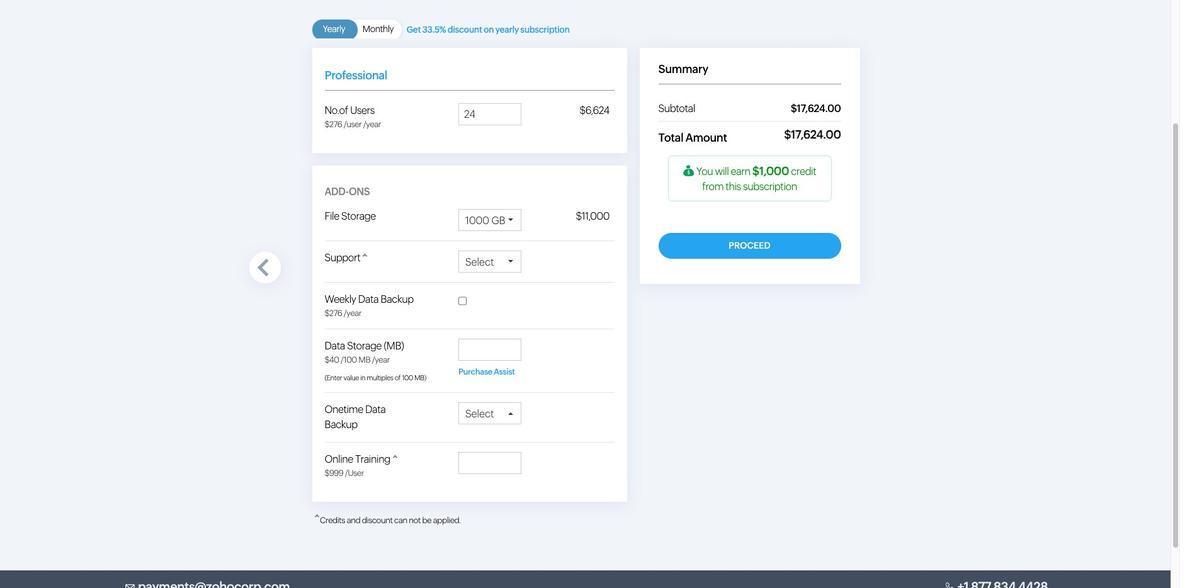 Task type: describe. For each thing, give the bounding box(es) containing it.
mb
[[359, 355, 371, 365]]

$ 11,000
[[576, 210, 610, 222]]

/year inside the "data storage (mb) $ 40 /100 mb /year"
[[372, 355, 390, 365]]

in
[[360, 374, 365, 381]]

earn
[[731, 166, 751, 178]]

weekly
[[325, 293, 356, 305]]

/year for users
[[363, 120, 381, 129]]

file storage
[[325, 210, 376, 222]]

11,000
[[582, 210, 610, 222]]

276 inside no.of users $ 276 /user /year
[[329, 120, 342, 129]]

subscription inside credit from this subscription
[[743, 181, 797, 193]]

gb
[[492, 214, 506, 226]]

total
[[659, 131, 684, 144]]

on
[[484, 25, 494, 35]]

1000
[[466, 214, 489, 226]]

select button for onetime data backup
[[459, 403, 522, 425]]

weekly data backup $ 276 /year
[[325, 293, 414, 318]]

from
[[703, 181, 724, 193]]

back to previous step image
[[249, 252, 281, 283]]

/user
[[345, 469, 364, 478]]

data inside the "data storage (mb) $ 40 /100 mb /year"
[[325, 340, 345, 352]]

$ 17,624.00 for total amount
[[784, 128, 841, 141]]

$ inside the "data storage (mb) $ 40 /100 mb /year"
[[325, 355, 329, 365]]

17,624.00 for subtotal
[[797, 103, 841, 115]]

0 horizontal spatial subscription
[[520, 25, 570, 35]]

amount
[[686, 131, 727, 144]]

can
[[394, 516, 407, 525]]

17,624.00 for total amount
[[791, 128, 841, 141]]

1000 gb button
[[459, 209, 522, 231]]

/year for data
[[344, 308, 362, 318]]

you
[[697, 166, 713, 178]]

data for weekly
[[358, 293, 379, 305]]

add-
[[325, 186, 349, 197]]

credit
[[791, 166, 817, 178]]

select for onetime data backup
[[466, 408, 494, 420]]

select button for support
[[459, 250, 522, 273]]

professional
[[325, 69, 388, 82]]

(mb)
[[384, 340, 404, 352]]

get
[[407, 25, 421, 35]]

40
[[329, 355, 339, 365]]

users
[[350, 105, 375, 117]]

data for onetime
[[365, 404, 386, 416]]

storage for data
[[347, 340, 382, 352]]

applied.
[[433, 516, 461, 525]]

(enter
[[325, 374, 342, 381]]

$ 17,624.00 for subtotal
[[791, 103, 841, 115]]

summary
[[659, 62, 708, 76]]

discount
[[448, 25, 482, 35]]

no.of users $ 276 /user /year
[[325, 105, 381, 129]]

training
[[355, 454, 390, 466]]

this
[[726, 181, 741, 193]]

not
[[409, 516, 421, 525]]

ons
[[349, 186, 370, 197]]



Task type: vqa. For each thing, say whether or not it's contained in the screenshot.
leftmost details
no



Task type: locate. For each thing, give the bounding box(es) containing it.
you will earn $ 1,000
[[695, 164, 789, 178]]

proceed button
[[659, 233, 841, 259]]

999
[[329, 469, 343, 478]]

backup up "(mb)" at bottom
[[381, 293, 414, 305]]

purchase
[[459, 367, 493, 377]]

0 horizontal spatial yearly
[[323, 24, 345, 34]]

file
[[325, 210, 339, 222]]

0 vertical spatial backup
[[381, 293, 414, 305]]

select
[[466, 256, 494, 268], [466, 408, 494, 420]]

assist
[[494, 367, 515, 377]]

data storage (mb) $ 40 /100 mb /year
[[325, 340, 404, 365]]

$ 999 /user
[[325, 469, 364, 478]]

2 select from the top
[[466, 408, 494, 420]]

/year right mb
[[372, 355, 390, 365]]

select button down purchase assist
[[459, 403, 522, 425]]

value
[[344, 374, 359, 381]]

1,000
[[759, 164, 789, 178]]

monthly
[[363, 24, 394, 34]]

0 horizontal spatial backup
[[325, 419, 358, 431]]

0 vertical spatial 17,624.00
[[797, 103, 841, 115]]

storage for file
[[341, 210, 376, 222]]

subscription down 1,000
[[743, 181, 797, 193]]

select down purchase
[[466, 408, 494, 420]]

yearly right on
[[495, 25, 519, 35]]

0 vertical spatial /year
[[363, 120, 381, 129]]

(enter value in multiples of 100 mb)
[[325, 374, 426, 381]]

2 vertical spatial /year
[[372, 355, 390, 365]]

onetime data backup
[[325, 404, 386, 431]]

2 vertical spatial data
[[365, 404, 386, 416]]

1 vertical spatial 17,624.00
[[791, 128, 841, 141]]

support
[[325, 252, 361, 264]]

data up 40
[[325, 340, 345, 352]]

select button
[[459, 250, 522, 273], [459, 403, 522, 425]]

None text field
[[459, 103, 522, 125]]

credits and discount can not be applied.
[[318, 516, 461, 525]]

/year down users
[[363, 120, 381, 129]]

data inside weekly data backup $ 276 /year
[[358, 293, 379, 305]]

select down 1000 in the left top of the page
[[466, 256, 494, 268]]

1 vertical spatial subscription
[[743, 181, 797, 193]]

mb)
[[414, 374, 426, 381]]

$ inside weekly data backup $ 276 /year
[[325, 308, 329, 318]]

be
[[422, 516, 432, 525]]

1000 gb
[[466, 214, 506, 226]]

backup for onetime data backup
[[325, 419, 358, 431]]

1 vertical spatial select button
[[459, 403, 522, 425]]

proceed
[[729, 241, 771, 251]]

2 276 from the top
[[329, 308, 342, 318]]

select for support
[[466, 256, 494, 268]]

1 vertical spatial 276
[[329, 308, 342, 318]]

1 horizontal spatial yearly
[[495, 25, 519, 35]]

/100
[[341, 355, 357, 365]]

6,624
[[586, 105, 610, 117]]

will
[[715, 166, 729, 178]]

subtotal
[[659, 103, 695, 115]]

0 vertical spatial select button
[[459, 250, 522, 273]]

1 vertical spatial $ 17,624.00
[[784, 128, 841, 141]]

backup inside weekly data backup $ 276 /year
[[381, 293, 414, 305]]

1 vertical spatial storage
[[347, 340, 382, 352]]

17,624.00
[[797, 103, 841, 115], [791, 128, 841, 141]]

credit from this subscription
[[703, 166, 817, 193]]

yearly left monthly
[[323, 24, 345, 34]]

credits
[[320, 516, 345, 525]]

1 vertical spatial backup
[[325, 419, 358, 431]]

0 vertical spatial data
[[358, 293, 379, 305]]

no.of
[[325, 105, 348, 117]]

storage inside the "data storage (mb) $ 40 /100 mb /year"
[[347, 340, 382, 352]]

1 vertical spatial /year
[[344, 308, 362, 318]]

$
[[791, 103, 797, 115], [580, 105, 586, 117], [325, 120, 329, 129], [784, 128, 791, 141], [753, 164, 759, 178], [576, 210, 582, 222], [325, 308, 329, 318], [325, 355, 329, 365], [325, 469, 329, 478]]

1 select button from the top
[[459, 250, 522, 273]]

online training
[[325, 454, 390, 466]]

/year inside no.of users $ 276 /user /year
[[363, 120, 381, 129]]

$ 6,624
[[580, 105, 610, 117]]

data right onetime
[[365, 404, 386, 416]]

276 down weekly
[[329, 308, 342, 318]]

purchase assist
[[459, 367, 515, 377]]

multiples
[[367, 374, 393, 381]]

storage down ons
[[341, 210, 376, 222]]

1 select from the top
[[466, 256, 494, 268]]

276 down no.of
[[329, 120, 342, 129]]

backup inside onetime data backup
[[325, 419, 358, 431]]

None text field
[[459, 339, 522, 361], [459, 452, 522, 474], [459, 339, 522, 361], [459, 452, 522, 474]]

1 276 from the top
[[329, 120, 342, 129]]

0 vertical spatial subscription
[[520, 25, 570, 35]]

discount
[[362, 516, 393, 525]]

of
[[395, 374, 401, 381]]

subscription right on
[[520, 25, 570, 35]]

storage up mb
[[347, 340, 382, 352]]

get 33.5% discount on yearly subscription
[[407, 25, 570, 35]]

0 vertical spatial storage
[[341, 210, 376, 222]]

backup for weekly data backup $ 276 /year
[[381, 293, 414, 305]]

/year inside weekly data backup $ 276 /year
[[344, 308, 362, 318]]

$ inside no.of users $ 276 /user /year
[[325, 120, 329, 129]]

add-ons
[[325, 186, 370, 197]]

storage
[[341, 210, 376, 222], [347, 340, 382, 352]]

online
[[325, 454, 353, 466]]

data right weekly
[[358, 293, 379, 305]]

276
[[329, 120, 342, 129], [329, 308, 342, 318]]

/year down weekly
[[344, 308, 362, 318]]

data
[[358, 293, 379, 305], [325, 340, 345, 352], [365, 404, 386, 416]]

33.5%
[[422, 25, 446, 35]]

backup down onetime
[[325, 419, 358, 431]]

1 horizontal spatial subscription
[[743, 181, 797, 193]]

None checkbox
[[459, 294, 467, 307]]

/user
[[344, 120, 362, 129]]

/year
[[363, 120, 381, 129], [344, 308, 362, 318], [372, 355, 390, 365]]

0 vertical spatial select
[[466, 256, 494, 268]]

and
[[347, 516, 360, 525]]

select button down 1000 gb
[[459, 250, 522, 273]]

2 select button from the top
[[459, 403, 522, 425]]

subscription
[[520, 25, 570, 35], [743, 181, 797, 193]]

data inside onetime data backup
[[365, 404, 386, 416]]

yearly
[[323, 24, 345, 34], [495, 25, 519, 35]]

$ 17,624.00
[[791, 103, 841, 115], [784, 128, 841, 141]]

onetime
[[325, 404, 363, 416]]

1 vertical spatial select
[[466, 408, 494, 420]]

0 vertical spatial $ 17,624.00
[[791, 103, 841, 115]]

1 horizontal spatial backup
[[381, 293, 414, 305]]

276 inside weekly data backup $ 276 /year
[[329, 308, 342, 318]]

100
[[402, 374, 413, 381]]

0 vertical spatial 276
[[329, 120, 342, 129]]

1 vertical spatial data
[[325, 340, 345, 352]]

backup
[[381, 293, 414, 305], [325, 419, 358, 431]]

total amount
[[659, 131, 727, 144]]



